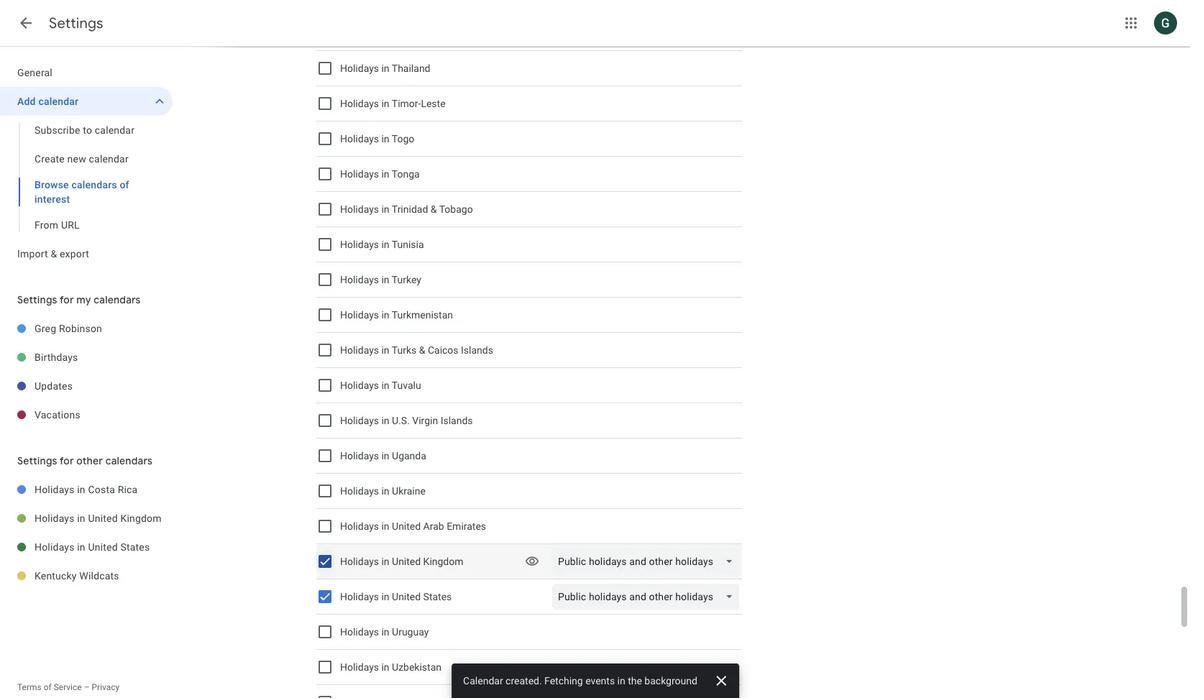 Task type: describe. For each thing, give the bounding box(es) containing it.
in down holidays in united arab emirates
[[382, 556, 390, 568]]

other
[[76, 455, 103, 468]]

add calendar
[[17, 96, 79, 107]]

group containing subscribe to calendar
[[0, 116, 173, 240]]

in up kentucky wildcats
[[77, 542, 85, 553]]

for for my
[[60, 294, 74, 307]]

in down 'holidays in turkey'
[[382, 309, 390, 321]]

costa
[[88, 484, 115, 496]]

holidays in uruguay
[[340, 627, 429, 638]]

calendar inside "tree item"
[[38, 96, 79, 107]]

kentucky
[[35, 571, 77, 582]]

uzbekistan
[[392, 662, 442, 674]]

rica
[[118, 484, 138, 496]]

holidays down holidays in uganda
[[340, 486, 379, 497]]

united up uruguay
[[392, 591, 421, 603]]

calendar for create new calendar
[[89, 153, 129, 165]]

turks
[[392, 345, 417, 356]]

thailand
[[392, 63, 431, 74]]

fetching
[[544, 676, 583, 687]]

turkmenistan
[[392, 309, 453, 321]]

terms
[[17, 683, 42, 693]]

settings for settings for other calendars
[[17, 455, 57, 468]]

1 vertical spatial islands
[[441, 415, 473, 427]]

turkey
[[392, 274, 422, 286]]

calendars inside browse calendars of interest
[[72, 179, 117, 191]]

tunisia
[[392, 239, 424, 250]]

privacy
[[92, 683, 120, 693]]

holidays in uzbekistan
[[340, 662, 442, 674]]

holidays in costa rica
[[35, 484, 138, 496]]

in left togo
[[382, 133, 390, 145]]

settings for my calendars tree
[[0, 314, 173, 430]]

tonga
[[392, 168, 420, 180]]

greg
[[35, 323, 56, 335]]

holidays down holidays in united arab emirates
[[340, 556, 379, 568]]

go back image
[[17, 14, 35, 32]]

terms of service link
[[17, 683, 82, 693]]

holidays in united kingdom tree item
[[0, 504, 173, 533]]

in down holidays in ukraine
[[382, 521, 390, 532]]

holidays down holidays in tunisia
[[340, 274, 379, 286]]

in left tuvalu
[[382, 380, 390, 391]]

holidays in turkey
[[340, 274, 422, 286]]

holidays in u.s. virgin islands
[[340, 415, 473, 427]]

in left uruguay
[[382, 627, 390, 638]]

uganda
[[392, 450, 427, 462]]

birthdays
[[35, 352, 78, 363]]

holidays down holidays in tonga
[[340, 204, 379, 215]]

holidays down holidays in uruguay
[[340, 662, 379, 674]]

–
[[84, 683, 90, 693]]

birthdays link
[[35, 343, 173, 372]]

states inside tree item
[[120, 542, 150, 553]]

add calendar tree item
[[0, 87, 173, 116]]

in left the tunisia
[[382, 239, 390, 250]]

kingdom inside tree item
[[120, 513, 162, 525]]

in left the costa
[[77, 484, 85, 496]]

tuvalu
[[392, 380, 421, 391]]

holidays down the holidays in togo
[[340, 168, 379, 180]]

holidays down 'holidays in turkey'
[[340, 309, 379, 321]]

from
[[35, 219, 58, 231]]

in left the the
[[617, 676, 625, 687]]

from url
[[35, 219, 80, 231]]

create new calendar
[[35, 153, 129, 165]]

vacations
[[35, 409, 80, 421]]

united down holidays in united arab emirates
[[392, 556, 421, 568]]

the
[[628, 676, 642, 687]]

new
[[67, 153, 86, 165]]

settings for other calendars tree
[[0, 476, 173, 591]]

in left ukraine at bottom
[[382, 486, 390, 497]]

holidays up kentucky
[[35, 542, 75, 553]]

emirates
[[447, 521, 486, 532]]

u.s.
[[392, 415, 410, 427]]

in left thailand
[[382, 63, 390, 74]]

in left turkey
[[382, 274, 390, 286]]

tobago
[[439, 204, 473, 215]]

events
[[585, 676, 615, 687]]

holidays in costa rica link
[[35, 476, 173, 504]]

in left uganda
[[382, 450, 390, 462]]

url
[[61, 219, 80, 231]]

vacations link
[[35, 401, 173, 430]]

in left "timor-"
[[382, 98, 390, 109]]

holidays up 'holidays in turkey'
[[340, 239, 379, 250]]

caicos
[[428, 345, 459, 356]]

leste
[[421, 98, 446, 109]]

updates tree item
[[0, 372, 173, 401]]

in left u.s.
[[382, 415, 390, 427]]

privacy link
[[92, 683, 120, 693]]

settings for my calendars
[[17, 294, 141, 307]]

for for other
[[60, 455, 74, 468]]

holidays up the holidays in togo
[[340, 98, 379, 109]]

calendar
[[463, 676, 503, 687]]

holidays in turks & caicos islands
[[340, 345, 494, 356]]

1 horizontal spatial holidays in united kingdom
[[340, 556, 464, 568]]

import & export
[[17, 248, 89, 260]]

holidays up holidays in uzbekistan
[[340, 627, 379, 638]]



Task type: vqa. For each thing, say whether or not it's contained in the screenshot.
23 Element
no



Task type: locate. For each thing, give the bounding box(es) containing it.
calendar for subscribe to calendar
[[95, 124, 135, 136]]

timor-
[[392, 98, 421, 109]]

united
[[88, 513, 118, 525], [392, 521, 421, 532], [88, 542, 118, 553], [392, 556, 421, 568], [392, 591, 421, 603]]

of
[[120, 179, 129, 191], [44, 683, 52, 693]]

interest
[[35, 194, 70, 205]]

trinidad
[[392, 204, 428, 215]]

0 vertical spatial &
[[431, 204, 437, 215]]

1 vertical spatial holidays in united states
[[340, 591, 452, 603]]

holidays in tonga
[[340, 168, 420, 180]]

None field
[[553, 549, 745, 575], [553, 584, 745, 610], [553, 549, 745, 575], [553, 584, 745, 610]]

in left tonga
[[382, 168, 390, 180]]

browse
[[35, 179, 69, 191]]

1 horizontal spatial &
[[419, 345, 426, 356]]

calendars down create new calendar
[[72, 179, 117, 191]]

2 horizontal spatial &
[[431, 204, 437, 215]]

holidays in united kingdom down holidays in united arab emirates
[[340, 556, 464, 568]]

wildcats
[[79, 571, 119, 582]]

kentucky wildcats
[[35, 571, 119, 582]]

holidays in united states down holidays in united kingdom tree item
[[35, 542, 150, 553]]

1 horizontal spatial states
[[424, 591, 452, 603]]

holidays down holidays in tuvalu
[[340, 415, 379, 427]]

united down holidays in united kingdom link
[[88, 542, 118, 553]]

kingdom
[[120, 513, 162, 525], [424, 556, 464, 568]]

tree
[[0, 58, 173, 268]]

settings for settings for my calendars
[[17, 294, 57, 307]]

ukraine
[[392, 486, 426, 497]]

holidays in turkmenistan
[[340, 309, 453, 321]]

holidays inside tree item
[[35, 513, 75, 525]]

kingdom down the arab
[[424, 556, 464, 568]]

browse calendars of interest
[[35, 179, 129, 205]]

1 vertical spatial states
[[424, 591, 452, 603]]

0 horizontal spatial kingdom
[[120, 513, 162, 525]]

1 vertical spatial &
[[51, 248, 57, 260]]

general
[[17, 67, 53, 78]]

for left my
[[60, 294, 74, 307]]

terms of service – privacy
[[17, 683, 120, 693]]

0 horizontal spatial holidays in united kingdom
[[35, 513, 162, 525]]

& left export
[[51, 248, 57, 260]]

holidays in tuvalu
[[340, 380, 421, 391]]

greg robinson
[[35, 323, 102, 335]]

arab
[[424, 521, 444, 532]]

holidays in united kingdom link
[[35, 504, 173, 533]]

1 vertical spatial calendar
[[95, 124, 135, 136]]

of inside browse calendars of interest
[[120, 179, 129, 191]]

& for holidays in turks & caicos islands
[[419, 345, 426, 356]]

updates
[[35, 381, 73, 392]]

islands right caicos
[[461, 345, 494, 356]]

& left tobago
[[431, 204, 437, 215]]

holidays in united states link
[[35, 533, 173, 562]]

in left uzbekistan
[[382, 662, 390, 674]]

1 vertical spatial of
[[44, 683, 52, 693]]

settings for settings
[[49, 14, 103, 32]]

robinson
[[59, 323, 102, 335]]

service
[[54, 683, 82, 693]]

holidays in united states up holidays in uruguay
[[340, 591, 452, 603]]

my
[[76, 294, 91, 307]]

import
[[17, 248, 48, 260]]

holidays up holidays in uruguay
[[340, 591, 379, 603]]

in
[[382, 63, 390, 74], [382, 98, 390, 109], [382, 133, 390, 145], [382, 168, 390, 180], [382, 204, 390, 215], [382, 239, 390, 250], [382, 274, 390, 286], [382, 309, 390, 321], [382, 345, 390, 356], [382, 380, 390, 391], [382, 415, 390, 427], [382, 450, 390, 462], [77, 484, 85, 496], [382, 486, 390, 497], [77, 513, 85, 525], [382, 521, 390, 532], [77, 542, 85, 553], [382, 556, 390, 568], [382, 591, 390, 603], [382, 627, 390, 638], [382, 662, 390, 674], [617, 676, 625, 687]]

holidays in united kingdom
[[35, 513, 162, 525], [340, 556, 464, 568]]

0 vertical spatial settings
[[49, 14, 103, 32]]

islands right virgin
[[441, 415, 473, 427]]

of right terms
[[44, 683, 52, 693]]

greg robinson tree item
[[0, 314, 173, 343]]

updates link
[[35, 372, 173, 401]]

tree containing general
[[0, 58, 173, 268]]

0 vertical spatial islands
[[461, 345, 494, 356]]

holidays in togo
[[340, 133, 415, 145]]

& for holidays in trinidad & tobago
[[431, 204, 437, 215]]

2 vertical spatial &
[[419, 345, 426, 356]]

united left the arab
[[392, 521, 421, 532]]

vacations tree item
[[0, 401, 173, 430]]

holidays down holidays in ukraine
[[340, 521, 379, 532]]

birthdays tree item
[[0, 343, 173, 372]]

holidays in united states
[[35, 542, 150, 553], [340, 591, 452, 603]]

holidays in tunisia
[[340, 239, 424, 250]]

settings heading
[[49, 14, 103, 32]]

1 vertical spatial settings
[[17, 294, 57, 307]]

& inside tree
[[51, 248, 57, 260]]

& right 'turks' in the left of the page
[[419, 345, 426, 356]]

export
[[60, 248, 89, 260]]

united up holidays in united states link
[[88, 513, 118, 525]]

to
[[83, 124, 92, 136]]

created.
[[506, 676, 542, 687]]

kentucky wildcats link
[[35, 562, 173, 591]]

calendars up rica
[[106, 455, 153, 468]]

1 vertical spatial kingdom
[[424, 556, 464, 568]]

2 vertical spatial calendars
[[106, 455, 153, 468]]

calendar right to
[[95, 124, 135, 136]]

2 vertical spatial calendar
[[89, 153, 129, 165]]

holidays in united states tree item
[[0, 533, 173, 562]]

0 horizontal spatial holidays in united states
[[35, 542, 150, 553]]

kingdom down rica
[[120, 513, 162, 525]]

kentucky wildcats tree item
[[0, 562, 173, 591]]

&
[[431, 204, 437, 215], [51, 248, 57, 260], [419, 345, 426, 356]]

add
[[17, 96, 36, 107]]

states up kentucky wildcats 'link'
[[120, 542, 150, 553]]

in down holidays in costa rica
[[77, 513, 85, 525]]

holidays in united kingdom inside tree item
[[35, 513, 162, 525]]

group
[[0, 116, 173, 240]]

holidays in trinidad & tobago
[[340, 204, 473, 215]]

states up uruguay
[[424, 591, 452, 603]]

2 vertical spatial settings
[[17, 455, 57, 468]]

0 horizontal spatial states
[[120, 542, 150, 553]]

background
[[645, 676, 698, 687]]

in left 'turks' in the left of the page
[[382, 345, 390, 356]]

subscribe
[[35, 124, 80, 136]]

settings right go back icon
[[49, 14, 103, 32]]

create
[[35, 153, 65, 165]]

0 vertical spatial of
[[120, 179, 129, 191]]

united inside tree item
[[88, 542, 118, 553]]

holidays
[[340, 63, 379, 74], [340, 98, 379, 109], [340, 133, 379, 145], [340, 168, 379, 180], [340, 204, 379, 215], [340, 239, 379, 250], [340, 274, 379, 286], [340, 309, 379, 321], [340, 345, 379, 356], [340, 380, 379, 391], [340, 415, 379, 427], [340, 450, 379, 462], [35, 484, 75, 496], [340, 486, 379, 497], [35, 513, 75, 525], [340, 521, 379, 532], [35, 542, 75, 553], [340, 556, 379, 568], [340, 591, 379, 603], [340, 627, 379, 638], [340, 662, 379, 674]]

calendar right new
[[89, 153, 129, 165]]

calendar created. fetching events in the background
[[463, 676, 698, 687]]

subscribe to calendar
[[35, 124, 135, 136]]

holidays in costa rica tree item
[[0, 476, 173, 504]]

0 vertical spatial calendar
[[38, 96, 79, 107]]

holidays in ukraine
[[340, 486, 426, 497]]

1 vertical spatial holidays in united kingdom
[[340, 556, 464, 568]]

for
[[60, 294, 74, 307], [60, 455, 74, 468]]

holidays left tuvalu
[[340, 380, 379, 391]]

holidays in united arab emirates
[[340, 521, 486, 532]]

settings up greg
[[17, 294, 57, 307]]

1 for from the top
[[60, 294, 74, 307]]

united inside tree item
[[88, 513, 118, 525]]

0 horizontal spatial &
[[51, 248, 57, 260]]

1 vertical spatial for
[[60, 455, 74, 468]]

1 horizontal spatial holidays in united states
[[340, 591, 452, 603]]

1 horizontal spatial kingdom
[[424, 556, 464, 568]]

in left trinidad
[[382, 204, 390, 215]]

holidays in united states inside holidays in united states link
[[35, 542, 150, 553]]

1 vertical spatial calendars
[[94, 294, 141, 307]]

holidays in thailand
[[340, 63, 431, 74]]

holidays up holidays in tuvalu
[[340, 345, 379, 356]]

calendars for other
[[106, 455, 153, 468]]

holidays down settings for other calendars
[[35, 484, 75, 496]]

0 vertical spatial states
[[120, 542, 150, 553]]

of down create new calendar
[[120, 179, 129, 191]]

calendars for my
[[94, 294, 141, 307]]

0 vertical spatial holidays in united states
[[35, 542, 150, 553]]

settings
[[49, 14, 103, 32], [17, 294, 57, 307], [17, 455, 57, 468]]

calendars
[[72, 179, 117, 191], [94, 294, 141, 307], [106, 455, 153, 468]]

in inside tree item
[[77, 513, 85, 525]]

0 horizontal spatial of
[[44, 683, 52, 693]]

1 horizontal spatial of
[[120, 179, 129, 191]]

holidays in uganda
[[340, 450, 427, 462]]

states
[[120, 542, 150, 553], [424, 591, 452, 603]]

calendar up subscribe
[[38, 96, 79, 107]]

islands
[[461, 345, 494, 356], [441, 415, 473, 427]]

0 vertical spatial for
[[60, 294, 74, 307]]

holidays in timor-leste
[[340, 98, 446, 109]]

for left other
[[60, 455, 74, 468]]

holidays in united kingdom down the costa
[[35, 513, 162, 525]]

settings for other calendars
[[17, 455, 153, 468]]

calendars right my
[[94, 294, 141, 307]]

0 vertical spatial calendars
[[72, 179, 117, 191]]

in up holidays in uruguay
[[382, 591, 390, 603]]

holidays up holidays in timor-leste
[[340, 63, 379, 74]]

holidays down holidays in costa rica
[[35, 513, 75, 525]]

settings down vacations
[[17, 455, 57, 468]]

holidays up holidays in tonga
[[340, 133, 379, 145]]

virgin
[[413, 415, 438, 427]]

0 vertical spatial kingdom
[[120, 513, 162, 525]]

uruguay
[[392, 627, 429, 638]]

calendar
[[38, 96, 79, 107], [95, 124, 135, 136], [89, 153, 129, 165]]

2 for from the top
[[60, 455, 74, 468]]

0 vertical spatial holidays in united kingdom
[[35, 513, 162, 525]]

holidays up holidays in ukraine
[[340, 450, 379, 462]]

togo
[[392, 133, 415, 145]]



